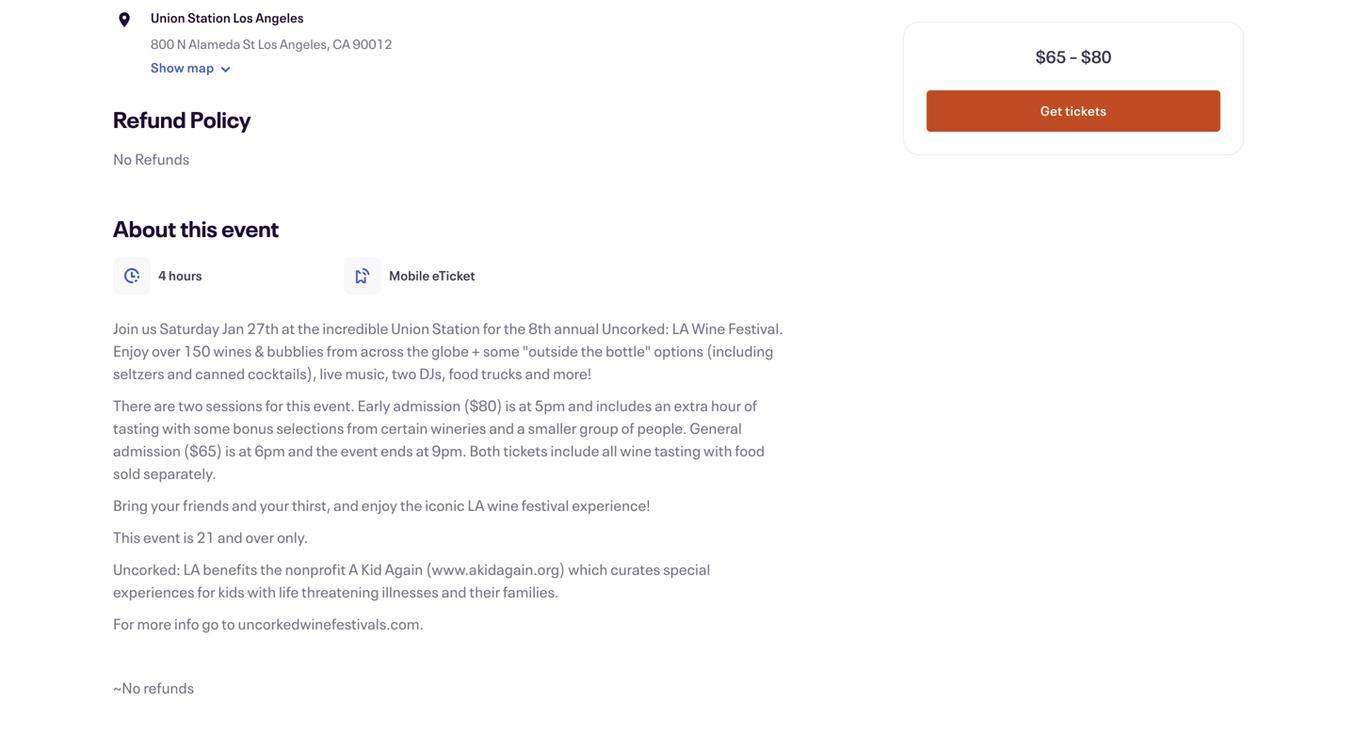 Task type: describe. For each thing, give the bounding box(es) containing it.
join us saturday jan 27th at the incredible union station for the 8th annual uncorked: la wine festival. enjoy over 150 wines & bubblies from across the globe + some "outside the bottle" options (including seltzers and canned cocktails), live music, two djs, food trucks and more!
[[113, 318, 784, 384]]

the left 8th
[[504, 318, 526, 339]]

1 horizontal spatial over
[[245, 528, 274, 548]]

$80
[[1081, 45, 1112, 68]]

uncorked: la benefits the nonprofit a kid again (www.akidagain.org) which curates special experiences for kids with life threatening illnesses and their families.
[[113, 560, 711, 602]]

0 horizontal spatial with
[[162, 418, 191, 439]]

incredible
[[323, 318, 388, 339]]

refunds
[[135, 149, 190, 169]]

($80)
[[464, 396, 503, 416]]

($65)
[[184, 441, 223, 461]]

get
[[1041, 102, 1063, 120]]

the inside "there are two sessions for this event. early admission ($80) is at 5pm and includes an extra hour of tasting with some bonus selections from certain wineries and a smaller group of people. general admission ($65) is at 6pm and the event ends at 9pm. both tickets include all wine tasting with food sold separately."
[[316, 441, 338, 461]]

0 vertical spatial admission
[[393, 396, 461, 416]]

canned
[[195, 364, 245, 384]]

wineries
[[431, 418, 487, 439]]

policy
[[190, 105, 251, 134]]

at down the bonus
[[239, 441, 252, 461]]

mobile eticket
[[389, 267, 475, 285]]

(www.akidagain.org)
[[426, 560, 566, 580]]

us
[[141, 318, 157, 339]]

21
[[197, 528, 215, 548]]

there
[[113, 396, 151, 416]]

1 vertical spatial tasting
[[655, 441, 701, 461]]

threatening
[[302, 582, 379, 602]]

2 your from the left
[[260, 496, 289, 516]]

again
[[385, 560, 423, 580]]

0 horizontal spatial los
[[233, 9, 253, 26]]

all
[[602, 441, 618, 461]]

and left enjoy
[[334, 496, 359, 516]]

options
[[654, 341, 704, 361]]

and inside uncorked: la benefits the nonprofit a kid again (www.akidagain.org) which curates special experiences for kids with life threatening illnesses and their families.
[[442, 582, 467, 602]]

0 vertical spatial is
[[505, 396, 516, 416]]

at right ends
[[416, 441, 429, 461]]

bonus
[[233, 418, 274, 439]]

about this event
[[113, 214, 279, 244]]

sessions
[[206, 396, 263, 416]]

for inside "there are two sessions for this event. early admission ($80) is at 5pm and includes an extra hour of tasting with some bonus selections from certain wineries and a smaller group of people. general admission ($65) is at 6pm and the event ends at 9pm. both tickets include all wine tasting with food sold separately."
[[265, 396, 283, 416]]

two inside join us saturday jan 27th at the incredible union station for the 8th annual uncorked: la wine festival. enjoy over 150 wines & bubblies from across the globe + some "outside the bottle" options (including seltzers and canned cocktails), live music, two djs, food trucks and more!
[[392, 364, 417, 384]]

seltzers
[[113, 364, 165, 384]]

this event is 21 and over only.
[[113, 528, 308, 548]]

uncorked: inside join us saturday jan 27th at the incredible union station for the 8th annual uncorked: la wine festival. enjoy over 150 wines & bubblies from across the globe + some "outside the bottle" options (including seltzers and canned cocktails), live music, two djs, food trucks and more!
[[602, 318, 670, 339]]

800
[[151, 35, 174, 53]]

4 hours
[[158, 267, 202, 285]]

some inside "there are two sessions for this event. early admission ($80) is at 5pm and includes an extra hour of tasting with some bonus selections from certain wineries and a smaller group of people. general admission ($65) is at 6pm and the event ends at 9pm. both tickets include all wine tasting with food sold separately."
[[194, 418, 230, 439]]

~no
[[113, 678, 141, 699]]

experiences
[[113, 582, 195, 602]]

selections
[[276, 418, 344, 439]]

station inside join us saturday jan 27th at the incredible union station for the 8th annual uncorked: la wine festival. enjoy over 150 wines & bubblies from across the globe + some "outside the bottle" options (including seltzers and canned cocktails), live music, two djs, food trucks and more!
[[432, 318, 480, 339]]

life
[[279, 582, 299, 602]]

curates
[[611, 560, 661, 580]]

hours
[[169, 267, 202, 285]]

wines
[[213, 341, 252, 361]]

nonprofit
[[285, 560, 346, 580]]

refund policy
[[113, 105, 251, 134]]

tickets inside get tickets button
[[1066, 102, 1107, 120]]

for
[[113, 614, 134, 635]]

(including
[[707, 341, 774, 361]]

event.
[[313, 396, 355, 416]]

the down "annual"
[[581, 341, 603, 361]]

union inside union station los angeles 800 n alameda st los angeles, ca 90012
[[151, 9, 185, 26]]

ends
[[381, 441, 413, 461]]

more!
[[553, 364, 592, 384]]

alameda
[[189, 35, 240, 53]]

are
[[154, 396, 176, 416]]

4
[[158, 267, 166, 285]]

bubblies
[[267, 341, 324, 361]]

90012
[[353, 35, 392, 53]]

only.
[[277, 528, 308, 548]]

no
[[113, 149, 132, 169]]

la inside join us saturday jan 27th at the incredible union station for the 8th annual uncorked: la wine festival. enjoy over 150 wines & bubblies from across the globe + some "outside the bottle" options (including seltzers and canned cocktails), live music, two djs, food trucks and more!
[[672, 318, 689, 339]]

and down 150
[[167, 364, 192, 384]]

kid
[[361, 560, 382, 580]]

angeles
[[256, 9, 304, 26]]

get tickets
[[1041, 102, 1107, 120]]

refund
[[113, 105, 186, 134]]

mobile
[[389, 267, 430, 285]]

smaller
[[528, 418, 577, 439]]

1 vertical spatial is
[[225, 441, 236, 461]]

0 horizontal spatial this
[[180, 214, 218, 244]]

1 vertical spatial with
[[704, 441, 733, 461]]

for inside join us saturday jan 27th at the incredible union station for the 8th annual uncorked: la wine festival. enjoy over 150 wines & bubblies from across the globe + some "outside the bottle" options (including seltzers and canned cocktails), live music, two djs, food trucks and more!
[[483, 318, 501, 339]]

bring
[[113, 496, 148, 516]]

festival
[[522, 496, 569, 516]]

1 vertical spatial los
[[258, 35, 277, 53]]

la inside uncorked: la benefits the nonprofit a kid again (www.akidagain.org) which curates special experiences for kids with life threatening illnesses and their families.
[[183, 560, 200, 580]]

friends
[[183, 496, 229, 516]]

1 horizontal spatial event
[[222, 214, 279, 244]]

globe
[[432, 341, 469, 361]]

a
[[349, 560, 358, 580]]

ca
[[333, 35, 350, 53]]

from for incredible
[[327, 341, 358, 361]]

some inside join us saturday jan 27th at the incredible union station for the 8th annual uncorked: la wine festival. enjoy over 150 wines & bubblies from across the globe + some "outside the bottle" options (including seltzers and canned cocktails), live music, two djs, food trucks and more!
[[483, 341, 520, 361]]

the right enjoy
[[400, 496, 422, 516]]

the up djs,
[[407, 341, 429, 361]]

~no refunds
[[113, 678, 194, 699]]

more
[[137, 614, 172, 635]]

certain
[[381, 418, 428, 439]]

jan
[[222, 318, 244, 339]]

station inside union station los angeles 800 n alameda st los angeles, ca 90012
[[188, 9, 231, 26]]

enjoy
[[362, 496, 398, 516]]

no refunds
[[113, 149, 190, 169]]

djs,
[[419, 364, 446, 384]]

uncorked: inside uncorked: la benefits the nonprofit a kid again (www.akidagain.org) which curates special experiences for kids with life threatening illnesses and their families.
[[113, 560, 181, 580]]

includes
[[596, 396, 652, 416]]

map
[[187, 59, 214, 77]]



Task type: locate. For each thing, give the bounding box(es) containing it.
1 horizontal spatial union
[[391, 318, 430, 339]]

los up st
[[233, 9, 253, 26]]

union
[[151, 9, 185, 26], [391, 318, 430, 339]]

and left 'a'
[[489, 418, 514, 439]]

info
[[174, 614, 199, 635]]

2 vertical spatial for
[[197, 582, 215, 602]]

1 vertical spatial of
[[621, 418, 635, 439]]

there are two sessions for this event. early admission ($80) is at 5pm and includes an extra hour of tasting with some bonus selections from certain wineries and a smaller group of people. general admission ($65) is at 6pm and the event ends at 9pm. both tickets include all wine tasting with food sold separately.
[[113, 396, 765, 484]]

tickets inside "there are two sessions for this event. early admission ($80) is at 5pm and includes an extra hour of tasting with some bonus selections from certain wineries and a smaller group of people. general admission ($65) is at 6pm and the event ends at 9pm. both tickets include all wine tasting with food sold separately."
[[503, 441, 548, 461]]

for left kids
[[197, 582, 215, 602]]

the inside uncorked: la benefits the nonprofit a kid again (www.akidagain.org) which curates special experiences for kids with life threatening illnesses and their families.
[[260, 560, 282, 580]]

wine right all
[[620, 441, 652, 461]]

0 vertical spatial tasting
[[113, 418, 159, 439]]

2 horizontal spatial with
[[704, 441, 733, 461]]

two left djs,
[[392, 364, 417, 384]]

1 vertical spatial event
[[341, 441, 378, 461]]

two right are
[[178, 396, 203, 416]]

1 horizontal spatial some
[[483, 341, 520, 361]]

1 horizontal spatial this
[[286, 396, 311, 416]]

show map
[[151, 59, 214, 77]]

wine left festival
[[487, 496, 519, 516]]

from up live
[[327, 341, 358, 361]]

from
[[327, 341, 358, 361], [347, 418, 378, 439]]

1 vertical spatial tickets
[[503, 441, 548, 461]]

from for early
[[347, 418, 378, 439]]

with down are
[[162, 418, 191, 439]]

the down "selections"
[[316, 441, 338, 461]]

is right ($80)
[[505, 396, 516, 416]]

2 horizontal spatial is
[[505, 396, 516, 416]]

0 horizontal spatial is
[[183, 528, 194, 548]]

uncorked:
[[602, 318, 670, 339], [113, 560, 181, 580]]

la down "21"
[[183, 560, 200, 580]]

0 vertical spatial of
[[744, 396, 758, 416]]

0 vertical spatial event
[[222, 214, 279, 244]]

food inside join us saturday jan 27th at the incredible union station for the 8th annual uncorked: la wine festival. enjoy over 150 wines & bubblies from across the globe + some "outside the bottle" options (including seltzers and canned cocktails), live music, two djs, food trucks and more!
[[449, 364, 479, 384]]

eticket
[[432, 267, 475, 285]]

festival.
[[728, 318, 784, 339]]

1 horizontal spatial uncorked:
[[602, 318, 670, 339]]

and right friends
[[232, 496, 257, 516]]

with inside uncorked: la benefits the nonprofit a kid again (www.akidagain.org) which curates special experiences for kids with life threatening illnesses and their families.
[[247, 582, 276, 602]]

1 vertical spatial two
[[178, 396, 203, 416]]

0 vertical spatial this
[[180, 214, 218, 244]]

from inside "there are two sessions for this event. early admission ($80) is at 5pm and includes an extra hour of tasting with some bonus selections from certain wineries and a smaller group of people. general admission ($65) is at 6pm and the event ends at 9pm. both tickets include all wine tasting with food sold separately."
[[347, 418, 378, 439]]

two
[[392, 364, 417, 384], [178, 396, 203, 416]]

and right "21"
[[217, 528, 243, 548]]

1 horizontal spatial tickets
[[1066, 102, 1107, 120]]

some up the trucks
[[483, 341, 520, 361]]

this up "selections"
[[286, 396, 311, 416]]

0 horizontal spatial wine
[[487, 496, 519, 516]]

union inside join us saturday jan 27th at the incredible union station for the 8th annual uncorked: la wine festival. enjoy over 150 wines & bubblies from across the globe + some "outside the bottle" options (including seltzers and canned cocktails), live music, two djs, food trucks and more!
[[391, 318, 430, 339]]

0 vertical spatial tickets
[[1066, 102, 1107, 120]]

2 vertical spatial is
[[183, 528, 194, 548]]

1 vertical spatial food
[[735, 441, 765, 461]]

1 your from the left
[[151, 496, 180, 516]]

is right the ($65)
[[225, 441, 236, 461]]

1 vertical spatial some
[[194, 418, 230, 439]]

0 horizontal spatial food
[[449, 364, 479, 384]]

1 horizontal spatial los
[[258, 35, 277, 53]]

this
[[113, 528, 140, 548]]

2 vertical spatial with
[[247, 582, 276, 602]]

0 vertical spatial from
[[327, 341, 358, 361]]

this inside "there are two sessions for this event. early admission ($80) is at 5pm and includes an extra hour of tasting with some bonus selections from certain wineries and a smaller group of people. general admission ($65) is at 6pm and the event ends at 9pm. both tickets include all wine tasting with food sold separately."
[[286, 396, 311, 416]]

0 horizontal spatial of
[[621, 418, 635, 439]]

bring your friends and your thirst, and enjoy the iconic la wine festival experience!
[[113, 496, 651, 516]]

go
[[202, 614, 219, 635]]

1 horizontal spatial with
[[247, 582, 276, 602]]

0 horizontal spatial union
[[151, 9, 185, 26]]

0 vertical spatial for
[[483, 318, 501, 339]]

&
[[255, 341, 264, 361]]

both
[[470, 441, 501, 461]]

station up the alameda
[[188, 9, 231, 26]]

2 vertical spatial event
[[143, 528, 181, 548]]

9pm.
[[432, 441, 467, 461]]

0 horizontal spatial your
[[151, 496, 180, 516]]

sold
[[113, 464, 141, 484]]

2 vertical spatial la
[[183, 560, 200, 580]]

and down "selections"
[[288, 441, 313, 461]]

refunds
[[143, 678, 194, 699]]

people.
[[637, 418, 687, 439]]

with left life on the bottom
[[247, 582, 276, 602]]

1 horizontal spatial admission
[[393, 396, 461, 416]]

this up hours
[[180, 214, 218, 244]]

1 horizontal spatial two
[[392, 364, 417, 384]]

tasting down people.
[[655, 441, 701, 461]]

station up globe
[[432, 318, 480, 339]]

tickets right get
[[1066, 102, 1107, 120]]

union up across
[[391, 318, 430, 339]]

–
[[1070, 45, 1078, 68]]

the
[[298, 318, 320, 339], [504, 318, 526, 339], [407, 341, 429, 361], [581, 341, 603, 361], [316, 441, 338, 461], [400, 496, 422, 516], [260, 560, 282, 580]]

2 horizontal spatial for
[[483, 318, 501, 339]]

0 vertical spatial with
[[162, 418, 191, 439]]

los
[[233, 9, 253, 26], [258, 35, 277, 53]]

0 horizontal spatial for
[[197, 582, 215, 602]]

0 vertical spatial two
[[392, 364, 417, 384]]

and up group
[[568, 396, 593, 416]]

about
[[113, 214, 176, 244]]

1 horizontal spatial food
[[735, 441, 765, 461]]

2 horizontal spatial event
[[341, 441, 378, 461]]

for inside uncorked: la benefits the nonprofit a kid again (www.akidagain.org) which curates special experiences for kids with life threatening illnesses and their families.
[[197, 582, 215, 602]]

food inside "there are two sessions for this event. early admission ($80) is at 5pm and includes an extra hour of tasting with some bonus selections from certain wineries and a smaller group of people. general admission ($65) is at 6pm and the event ends at 9pm. both tickets include all wine tasting with food sold separately."
[[735, 441, 765, 461]]

0 vertical spatial some
[[483, 341, 520, 361]]

at inside join us saturday jan 27th at the incredible union station for the 8th annual uncorked: la wine festival. enjoy over 150 wines & bubblies from across the globe + some "outside the bottle" options (including seltzers and canned cocktails), live music, two djs, food trucks and more!
[[282, 318, 295, 339]]

la right iconic at bottom
[[468, 496, 485, 516]]

tasting
[[113, 418, 159, 439], [655, 441, 701, 461]]

1 vertical spatial wine
[[487, 496, 519, 516]]

n
[[177, 35, 186, 53]]

admission up sold
[[113, 441, 181, 461]]

iconic
[[425, 496, 465, 516]]

a
[[517, 418, 525, 439]]

some up the ($65)
[[194, 418, 230, 439]]

food down general
[[735, 441, 765, 461]]

over
[[152, 341, 181, 361], [245, 528, 274, 548]]

1 horizontal spatial station
[[432, 318, 480, 339]]

over inside join us saturday jan 27th at the incredible union station for the 8th annual uncorked: la wine festival. enjoy over 150 wines & bubblies from across the globe + some "outside the bottle" options (including seltzers and canned cocktails), live music, two djs, food trucks and more!
[[152, 341, 181, 361]]

uncorked: up 'experiences'
[[113, 560, 181, 580]]

0 vertical spatial uncorked:
[[602, 318, 670, 339]]

0 vertical spatial food
[[449, 364, 479, 384]]

their
[[470, 582, 500, 602]]

1 horizontal spatial of
[[744, 396, 758, 416]]

over down us
[[152, 341, 181, 361]]

1 vertical spatial from
[[347, 418, 378, 439]]

0 vertical spatial wine
[[620, 441, 652, 461]]

8th
[[529, 318, 552, 339]]

0 horizontal spatial tickets
[[503, 441, 548, 461]]

wine
[[620, 441, 652, 461], [487, 496, 519, 516]]

and
[[167, 364, 192, 384], [525, 364, 550, 384], [568, 396, 593, 416], [489, 418, 514, 439], [288, 441, 313, 461], [232, 496, 257, 516], [334, 496, 359, 516], [217, 528, 243, 548], [442, 582, 467, 602]]

tasting down there
[[113, 418, 159, 439]]

of
[[744, 396, 758, 416], [621, 418, 635, 439]]

+
[[472, 341, 480, 361]]

this
[[180, 214, 218, 244], [286, 396, 311, 416]]

0 vertical spatial los
[[233, 9, 253, 26]]

over left only.
[[245, 528, 274, 548]]

tickets down 'a'
[[503, 441, 548, 461]]

1 horizontal spatial tasting
[[655, 441, 701, 461]]

uncorked: up bottle"
[[602, 318, 670, 339]]

27th
[[247, 318, 279, 339]]

5pm
[[535, 396, 565, 416]]

two inside "there are two sessions for this event. early admission ($80) is at 5pm and includes an extra hour of tasting with some bonus selections from certain wineries and a smaller group of people. general admission ($65) is at 6pm and the event ends at 9pm. both tickets include all wine tasting with food sold separately."
[[178, 396, 203, 416]]

food
[[449, 364, 479, 384], [735, 441, 765, 461]]

1 vertical spatial this
[[286, 396, 311, 416]]

0 horizontal spatial tasting
[[113, 418, 159, 439]]

for up the bonus
[[265, 396, 283, 416]]

1 horizontal spatial is
[[225, 441, 236, 461]]

0 vertical spatial la
[[672, 318, 689, 339]]

6pm
[[255, 441, 285, 461]]

0 horizontal spatial station
[[188, 9, 231, 26]]

1 vertical spatial la
[[468, 496, 485, 516]]

annual
[[554, 318, 599, 339]]

wine
[[692, 318, 726, 339]]

0 horizontal spatial over
[[152, 341, 181, 361]]

saturday
[[160, 318, 220, 339]]

and down '"outside'
[[525, 364, 550, 384]]

"outside
[[523, 341, 578, 361]]

join
[[113, 318, 139, 339]]

at
[[282, 318, 295, 339], [519, 396, 532, 416], [239, 441, 252, 461], [416, 441, 429, 461]]

0 vertical spatial station
[[188, 9, 231, 26]]

separately.
[[143, 464, 216, 484]]

is
[[505, 396, 516, 416], [225, 441, 236, 461], [183, 528, 194, 548]]

1 vertical spatial for
[[265, 396, 283, 416]]

show map button
[[151, 54, 237, 84]]

for
[[483, 318, 501, 339], [265, 396, 283, 416], [197, 582, 215, 602]]

wine inside "there are two sessions for this event. early admission ($80) is at 5pm and includes an extra hour of tasting with some bonus selections from certain wineries and a smaller group of people. general admission ($65) is at 6pm and the event ends at 9pm. both tickets include all wine tasting with food sold separately."
[[620, 441, 652, 461]]

kids
[[218, 582, 245, 602]]

which
[[568, 560, 608, 580]]

1 vertical spatial over
[[245, 528, 274, 548]]

$65
[[1036, 45, 1067, 68]]

across
[[361, 341, 404, 361]]

thirst,
[[292, 496, 331, 516]]

benefits
[[203, 560, 258, 580]]

0 horizontal spatial some
[[194, 418, 230, 439]]

live
[[320, 364, 343, 384]]

at up 'a'
[[519, 396, 532, 416]]

1 horizontal spatial for
[[265, 396, 283, 416]]

event inside "there are two sessions for this event. early admission ($80) is at 5pm and includes an extra hour of tasting with some bonus selections from certain wineries and a smaller group of people. general admission ($65) is at 6pm and the event ends at 9pm. both tickets include all wine tasting with food sold separately."
[[341, 441, 378, 461]]

0 vertical spatial union
[[151, 9, 185, 26]]

1 vertical spatial admission
[[113, 441, 181, 461]]

music,
[[345, 364, 389, 384]]

with down general
[[704, 441, 733, 461]]

of right hour
[[744, 396, 758, 416]]

of down includes
[[621, 418, 635, 439]]

0 horizontal spatial admission
[[113, 441, 181, 461]]

0 horizontal spatial la
[[183, 560, 200, 580]]

la
[[672, 318, 689, 339], [468, 496, 485, 516], [183, 560, 200, 580]]

0 horizontal spatial two
[[178, 396, 203, 416]]

show
[[151, 59, 185, 77]]

for up the trucks
[[483, 318, 501, 339]]

for more info go to uncorkedwinefestivals.com.
[[113, 614, 424, 635]]

your up only.
[[260, 496, 289, 516]]

at up bubblies
[[282, 318, 295, 339]]

1 horizontal spatial wine
[[620, 441, 652, 461]]

1 vertical spatial union
[[391, 318, 430, 339]]

the up life on the bottom
[[260, 560, 282, 580]]

general
[[690, 418, 742, 439]]

the up bubblies
[[298, 318, 320, 339]]

bottle"
[[606, 341, 651, 361]]

0 horizontal spatial uncorked:
[[113, 560, 181, 580]]

0 vertical spatial over
[[152, 341, 181, 361]]

admission up certain
[[393, 396, 461, 416]]

and left their
[[442, 582, 467, 602]]

from down 'early'
[[347, 418, 378, 439]]

extra
[[674, 396, 709, 416]]

los right st
[[258, 35, 277, 53]]

150
[[183, 341, 211, 361]]

your right bring
[[151, 496, 180, 516]]

1 horizontal spatial your
[[260, 496, 289, 516]]

include
[[551, 441, 600, 461]]

1 vertical spatial uncorked:
[[113, 560, 181, 580]]

2 horizontal spatial la
[[672, 318, 689, 339]]

la up the options
[[672, 318, 689, 339]]

enjoy
[[113, 341, 149, 361]]

0 horizontal spatial event
[[143, 528, 181, 548]]

food down + in the top of the page
[[449, 364, 479, 384]]

union station los angeles 800 n alameda st los angeles, ca 90012
[[151, 9, 392, 53]]

is left "21"
[[183, 528, 194, 548]]

1 vertical spatial station
[[432, 318, 480, 339]]

from inside join us saturday jan 27th at the incredible union station for the 8th annual uncorked: la wine festival. enjoy over 150 wines & bubblies from across the globe + some "outside the bottle" options (including seltzers and canned cocktails), live music, two djs, food trucks and more!
[[327, 341, 358, 361]]

$65 – $80
[[1036, 45, 1112, 68]]

union up 800
[[151, 9, 185, 26]]

angeles,
[[280, 35, 331, 53]]

families.
[[503, 582, 559, 602]]

1 horizontal spatial la
[[468, 496, 485, 516]]



Task type: vqa. For each thing, say whether or not it's contained in the screenshot.
Music link
no



